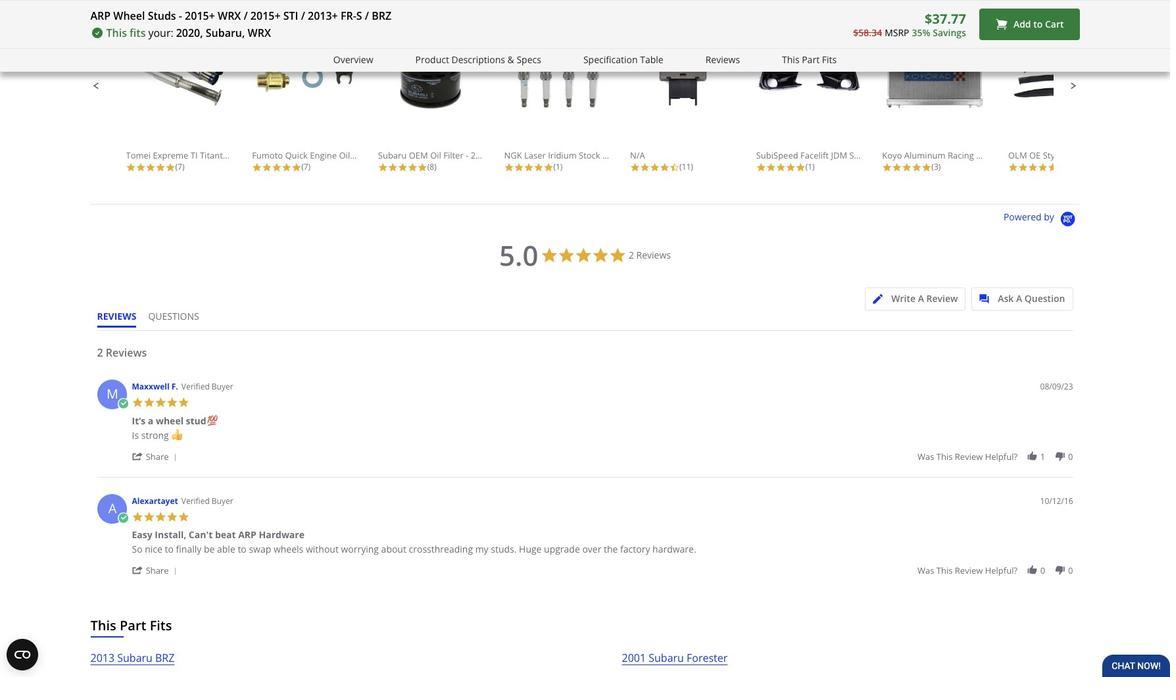 Task type: describe. For each thing, give the bounding box(es) containing it.
1 vertical spatial 2
[[97, 346, 103, 360]]

$37.77
[[925, 10, 967, 27]]

wrx for subaru,
[[248, 26, 271, 40]]

ask a question
[[998, 292, 1066, 305]]

5.0 star rating element
[[499, 236, 539, 274]]

olm oe style rain guards -...
[[1009, 150, 1125, 161]]

without
[[306, 543, 339, 556]]

2013+
[[308, 9, 338, 23]]

was for a
[[918, 565, 935, 577]]

2 horizontal spatial reviews
[[706, 53, 740, 66]]

helpful? for a
[[985, 565, 1018, 577]]

dialog image
[[980, 294, 996, 304]]

crossthreading
[[409, 543, 473, 556]]

add to cart button
[[980, 9, 1080, 40]]

wrx inside subaru oem oil filter - 2015+ wrx link
[[498, 150, 516, 161]]

was this review helpful? for m
[[918, 451, 1018, 462]]

2013
[[90, 651, 115, 665]]

back...
[[256, 150, 282, 161]]

7 total reviews element for expreme
[[126, 161, 231, 173]]

stud💯
[[186, 414, 218, 427]]

2 horizontal spatial 2015+
[[471, 150, 495, 161]]

share button for m
[[132, 450, 182, 462]]

2 vertical spatial this
[[90, 617, 116, 635]]

facelift
[[801, 150, 829, 161]]

0 horizontal spatial part
[[120, 617, 146, 635]]

alexartayet
[[132, 495, 178, 507]]

(1) for facelift
[[806, 161, 815, 173]]

savings
[[933, 26, 967, 39]]

finally
[[176, 543, 202, 556]]

this for m
[[937, 451, 953, 462]]

subaru for 2013 subaru brz
[[117, 651, 153, 665]]

laser
[[524, 150, 546, 161]]

1 vertical spatial this
[[782, 53, 800, 66]]

specification table
[[584, 53, 664, 66]]

worrying
[[341, 543, 379, 556]]

this fits your: 2020, subaru, wrx
[[106, 26, 271, 40]]

vote down review by maxxwell f. on  9 aug 2023 image
[[1055, 451, 1066, 462]]

2 vertical spatial reviews
[[106, 346, 147, 360]]

$58.34
[[854, 26, 882, 39]]

specification table link
[[584, 53, 664, 68]]

0 vertical spatial part
[[802, 53, 820, 66]]

circle checkmark image for m
[[117, 398, 129, 410]]

is
[[132, 429, 139, 441]]

(7) for quick
[[301, 161, 311, 173]]

2001
[[622, 651, 646, 665]]

powered by link
[[1004, 211, 1080, 228]]

35%
[[912, 26, 931, 39]]

$37.77 $58.34 msrp 35% savings
[[854, 10, 967, 39]]

0 horizontal spatial arp
[[90, 9, 111, 23]]

questions
[[148, 310, 199, 323]]

cat-
[[241, 150, 256, 161]]

sti
[[283, 9, 298, 23]]

overview
[[333, 53, 373, 66]]

hardware.
[[653, 543, 697, 556]]

subispeed
[[757, 150, 799, 161]]

n/a link
[[630, 41, 736, 161]]

strong
[[141, 429, 169, 441]]

review date 10/12/16 element
[[1041, 495, 1074, 507]]

1 horizontal spatial 2015+
[[251, 9, 281, 23]]

arp inside easy install, can't beat arp hardware so nice to finally be able to swap wheels without worrying about crossthreading my studs. huge upgrade over the factory hardware.
[[238, 529, 257, 541]]

1 total reviews element for laser
[[504, 161, 610, 173]]

0 horizontal spatial to
[[165, 543, 174, 556]]

by
[[1044, 211, 1055, 223]]

tomei expreme ti titantium cat-back... link
[[126, 41, 282, 161]]

seperator image for m
[[171, 453, 179, 461]]

fumoto quick engine oil drain valve... link
[[252, 41, 404, 161]]

product
[[416, 53, 449, 66]]

a for ask
[[1017, 292, 1023, 305]]

f.
[[172, 381, 178, 392]]

1
[[1041, 451, 1046, 462]]

fumoto quick engine oil drain valve...
[[252, 150, 404, 161]]

racing
[[948, 150, 974, 161]]

subaru oem oil filter - 2015+ wrx
[[378, 150, 516, 161]]

stock
[[579, 150, 601, 161]]

studs
[[148, 9, 176, 23]]

2 / from the left
[[301, 9, 305, 23]]

subaru,
[[206, 26, 245, 40]]

2 oil from the left
[[430, 150, 441, 161]]

the
[[604, 543, 618, 556]]

0 right vote up review by alexartayet on 12 oct 2016 icon
[[1041, 565, 1046, 577]]

oil inside "link"
[[339, 150, 350, 161]]

n/a
[[630, 150, 645, 161]]

wheels
[[274, 543, 304, 556]]

koyo aluminum racing radiator -... link
[[883, 41, 1022, 161]]

verified buyer heading for a
[[181, 495, 233, 507]]

vote up review by maxxwell f. on  9 aug 2023 image
[[1027, 451, 1038, 462]]

2 total reviews element
[[1009, 161, 1114, 173]]

a for write
[[918, 292, 924, 305]]

this for a
[[937, 565, 953, 577]]

maxxwell
[[132, 381, 170, 392]]

1 horizontal spatial fits
[[822, 53, 837, 66]]

quick
[[285, 150, 308, 161]]

studs.
[[491, 543, 517, 556]]

a
[[148, 414, 154, 427]]

it's a wheel stud💯 is strong 👍
[[132, 414, 218, 441]]

msrp
[[885, 26, 910, 39]]

2 buyer from the top
[[212, 495, 233, 507]]

1 horizontal spatial to
[[238, 543, 247, 556]]

3 total reviews element
[[883, 161, 988, 173]]

2013 subaru brz link
[[90, 650, 175, 675]]

add to cart
[[1014, 18, 1064, 30]]

&
[[508, 53, 514, 66]]

0 vertical spatial brz
[[372, 9, 392, 23]]

circle checkmark image for a
[[117, 512, 129, 524]]

olm oe style rain guards -... link
[[1009, 41, 1125, 161]]

wheel
[[156, 414, 184, 427]]

reviews
[[97, 310, 136, 323]]

review for a
[[955, 565, 983, 577]]

5.0
[[499, 236, 539, 274]]

write no frame image
[[873, 294, 890, 304]]

subispeed facelift jdm style...
[[757, 150, 876, 161]]

koyo
[[883, 150, 902, 161]]

... inside olm oe style rain guards -... link
[[1118, 150, 1125, 161]]

upgrade
[[544, 543, 580, 556]]

7 total reviews element for quick
[[252, 161, 357, 173]]

subaru for 2001 subaru forester
[[649, 651, 684, 665]]

helpful? for m
[[985, 451, 1018, 462]]

reviews link
[[706, 53, 740, 68]]

iridium
[[548, 150, 577, 161]]

- right 'guards'
[[1115, 150, 1118, 161]]

cart
[[1046, 18, 1064, 30]]

(1) for laser
[[554, 161, 563, 173]]

add
[[1014, 18, 1031, 30]]

over
[[583, 543, 602, 556]]

factory
[[621, 543, 650, 556]]

10/12/16
[[1041, 495, 1074, 507]]



Task type: locate. For each thing, give the bounding box(es) containing it.
2 1 total reviews element from the left
[[757, 161, 862, 173]]

share right share icon
[[146, 565, 169, 577]]

helpful? left vote up review by alexartayet on 12 oct 2016 icon
[[985, 565, 1018, 577]]

review left vote up review by maxxwell f. on  9 aug 2023 'icon'
[[955, 451, 983, 462]]

drain
[[352, 150, 374, 161]]

1 vertical spatial verified buyer heading
[[181, 495, 233, 507]]

wheel
[[113, 9, 145, 23]]

engine
[[310, 150, 337, 161]]

1 vertical spatial helpful?
[[985, 565, 1018, 577]]

star image
[[126, 163, 136, 173], [136, 163, 146, 173], [156, 163, 165, 173], [165, 163, 175, 173], [252, 163, 262, 173], [378, 163, 388, 173], [388, 163, 398, 173], [398, 163, 408, 173], [408, 163, 418, 173], [418, 163, 428, 173], [504, 163, 514, 173], [534, 163, 544, 173], [776, 163, 786, 173], [786, 163, 796, 173], [796, 163, 806, 173], [883, 163, 892, 173], [892, 163, 902, 173], [902, 163, 912, 173], [922, 163, 932, 173], [1009, 163, 1019, 173], [1028, 163, 1038, 173], [1038, 163, 1048, 173], [1048, 163, 1058, 173], [155, 397, 166, 408], [143, 511, 155, 523], [166, 511, 178, 523]]

1 total reviews element
[[504, 161, 610, 173], [757, 161, 862, 173]]

star image
[[146, 163, 156, 173], [262, 163, 272, 173], [272, 163, 282, 173], [282, 163, 292, 173], [292, 163, 301, 173], [514, 163, 524, 173], [524, 163, 534, 173], [544, 163, 554, 173], [630, 163, 640, 173], [640, 163, 650, 173], [650, 163, 660, 173], [660, 163, 670, 173], [757, 163, 766, 173], [766, 163, 776, 173], [912, 163, 922, 173], [1019, 163, 1028, 173], [132, 397, 143, 408], [143, 397, 155, 408], [166, 397, 178, 408], [178, 397, 190, 408], [132, 511, 143, 523], [155, 511, 166, 523], [178, 511, 190, 523]]

seperator image for a
[[171, 567, 179, 575]]

powered
[[1004, 211, 1042, 223]]

(7) for expreme
[[175, 161, 185, 173]]

nice
[[145, 543, 162, 556]]

verified buyer heading right f.
[[181, 381, 233, 392]]

(1) right laser in the top of the page
[[554, 161, 563, 173]]

(11)
[[680, 161, 693, 173]]

1 / from the left
[[244, 9, 248, 23]]

this
[[937, 451, 953, 462], [937, 565, 953, 577]]

1 oil from the left
[[339, 150, 350, 161]]

1 this from the top
[[937, 451, 953, 462]]

review date 08/09/23 element
[[1041, 381, 1074, 392]]

can't
[[189, 529, 213, 541]]

share image
[[132, 451, 143, 462]]

1 (7) from the left
[[175, 161, 185, 173]]

1 helpful? from the top
[[985, 451, 1018, 462]]

this
[[106, 26, 127, 40], [782, 53, 800, 66], [90, 617, 116, 635]]

a inside dropdown button
[[1017, 292, 1023, 305]]

/
[[244, 9, 248, 23], [301, 9, 305, 23], [365, 9, 369, 23]]

- inside "link"
[[1013, 150, 1015, 161]]

was this review helpful? for a
[[918, 565, 1018, 577]]

guards
[[1084, 150, 1113, 161]]

1 horizontal spatial arp
[[238, 529, 257, 541]]

1 group from the top
[[918, 451, 1074, 462]]

1 7 total reviews element from the left
[[126, 161, 231, 173]]

2 horizontal spatial to
[[1034, 18, 1043, 30]]

... inside koyo aluminum racing radiator -... "link"
[[1015, 150, 1022, 161]]

1 circle checkmark image from the top
[[117, 398, 129, 410]]

brz inside 'link'
[[155, 651, 175, 665]]

radiator
[[977, 150, 1010, 161]]

- right filter
[[466, 150, 469, 161]]

about
[[381, 543, 407, 556]]

1 vertical spatial 2 reviews
[[97, 346, 147, 360]]

subaru
[[378, 150, 407, 161], [117, 651, 153, 665], [649, 651, 684, 665]]

helpful?
[[985, 451, 1018, 462], [985, 565, 1018, 577]]

1 vertical spatial buyer
[[212, 495, 233, 507]]

buyer
[[212, 381, 233, 392], [212, 495, 233, 507]]

2 was from the top
[[918, 565, 935, 577]]

maxxwell f. verified buyer
[[132, 381, 233, 392]]

8 total reviews element
[[378, 161, 483, 173]]

2015+ right filter
[[471, 150, 495, 161]]

1 horizontal spatial brz
[[372, 9, 392, 23]]

2 horizontal spatial /
[[365, 9, 369, 23]]

2
[[629, 249, 634, 261], [97, 346, 103, 360]]

forester
[[687, 651, 728, 665]]

share image
[[132, 565, 143, 576]]

subaru right 2001
[[649, 651, 684, 665]]

0 horizontal spatial fits
[[150, 617, 172, 635]]

2 review from the top
[[955, 565, 983, 577]]

0 vertical spatial this
[[937, 451, 953, 462]]

product descriptions & specs
[[416, 53, 542, 66]]

(2)
[[1058, 161, 1067, 173]]

1 horizontal spatial reviews
[[637, 249, 671, 261]]

2015+
[[185, 9, 215, 23], [251, 9, 281, 23], [471, 150, 495, 161]]

0 horizontal spatial this part fits
[[90, 617, 172, 635]]

1 vertical spatial reviews
[[637, 249, 671, 261]]

08/09/23
[[1041, 381, 1074, 392]]

write
[[892, 292, 916, 305]]

wrx left laser in the top of the page
[[498, 150, 516, 161]]

2 horizontal spatial subaru
[[649, 651, 684, 665]]

0 vertical spatial helpful?
[[985, 451, 1018, 462]]

subaru right 2013
[[117, 651, 153, 665]]

s
[[357, 9, 362, 23]]

2013 subaru brz
[[90, 651, 175, 665]]

was this review helpful? left vote up review by maxxwell f. on  9 aug 2023 'icon'
[[918, 451, 1018, 462]]

1 buyer from the top
[[212, 381, 233, 392]]

share for m
[[146, 451, 169, 462]]

2015+ up "2020," at the top of page
[[185, 9, 215, 23]]

1 verified buyer heading from the top
[[181, 381, 233, 392]]

rain
[[1065, 150, 1082, 161]]

share right share image on the left bottom of page
[[146, 451, 169, 462]]

0 vertical spatial was this review helpful?
[[918, 451, 1018, 462]]

(7) right back...
[[301, 161, 311, 173]]

0 horizontal spatial 1 total reviews element
[[504, 161, 610, 173]]

0 horizontal spatial 2
[[97, 346, 103, 360]]

7 total reviews element
[[126, 161, 231, 173], [252, 161, 357, 173]]

0 right vote down review by maxxwell f. on  9 aug 2023 "image"
[[1069, 451, 1074, 462]]

specification
[[584, 53, 638, 66]]

1 vertical spatial arp
[[238, 529, 257, 541]]

1 vertical spatial brz
[[155, 651, 175, 665]]

easy install, can't beat arp hardware heading
[[132, 529, 305, 544]]

hardware
[[259, 529, 305, 541]]

1 horizontal spatial a
[[918, 292, 924, 305]]

0 vertical spatial buyer
[[212, 381, 233, 392]]

0 vertical spatial share
[[146, 451, 169, 462]]

arp wheel studs - 2015+ wrx / 2015+ sti / 2013+ fr-s / brz
[[90, 9, 392, 23]]

0 for m
[[1069, 451, 1074, 462]]

a right ask
[[1017, 292, 1023, 305]]

0 horizontal spatial (7)
[[175, 161, 185, 173]]

it's a wheel stud💯 heading
[[132, 414, 218, 430]]

verified up can't
[[181, 495, 210, 507]]

share button for a
[[132, 564, 182, 577]]

easy
[[132, 529, 152, 541]]

1 horizontal spatial /
[[301, 9, 305, 23]]

verified buyer heading for m
[[181, 381, 233, 392]]

0 vertical spatial fits
[[822, 53, 837, 66]]

specs
[[517, 53, 542, 66]]

1 horizontal spatial (7)
[[301, 161, 311, 173]]

share button down nice
[[132, 564, 182, 577]]

0 vertical spatial verified buyer heading
[[181, 381, 233, 392]]

wrx down arp wheel studs - 2015+ wrx / 2015+ sti / 2013+ fr-s / brz
[[248, 26, 271, 40]]

1 vertical spatial this part fits
[[90, 617, 172, 635]]

question
[[1025, 292, 1066, 305]]

oil
[[339, 150, 350, 161], [430, 150, 441, 161]]

0 vertical spatial arp
[[90, 9, 111, 23]]

0 horizontal spatial a
[[108, 499, 117, 517]]

oil right oem
[[430, 150, 441, 161]]

2001 subaru forester link
[[622, 650, 728, 675]]

1 was from the top
[[918, 451, 935, 462]]

0 vertical spatial circle checkmark image
[[117, 398, 129, 410]]

ngk
[[504, 150, 522, 161]]

olm
[[1009, 150, 1028, 161]]

your:
[[148, 26, 173, 40]]

1 share button from the top
[[132, 450, 182, 462]]

0 horizontal spatial 2 reviews
[[97, 346, 147, 360]]

review for m
[[955, 451, 983, 462]]

2 (7) from the left
[[301, 161, 311, 173]]

share button down strong
[[132, 450, 182, 462]]

2 seperator image from the top
[[171, 567, 179, 575]]

koyo aluminum racing radiator -...
[[883, 150, 1022, 161]]

review left vote up review by alexartayet on 12 oct 2016 icon
[[955, 565, 983, 577]]

1 vertical spatial this
[[937, 565, 953, 577]]

this part fits link
[[782, 53, 837, 68]]

0 vertical spatial 2
[[629, 249, 634, 261]]

1 horizontal spatial ...
[[1118, 150, 1125, 161]]

arp up swap
[[238, 529, 257, 541]]

brz right s
[[372, 9, 392, 23]]

1 (1) from the left
[[554, 161, 563, 173]]

(3)
[[932, 161, 941, 173]]

1 ... from the left
[[1015, 150, 1022, 161]]

beat
[[215, 529, 236, 541]]

1 review from the top
[[955, 451, 983, 462]]

to right add
[[1034, 18, 1043, 30]]

0 vertical spatial this
[[106, 26, 127, 40]]

share for a
[[146, 565, 169, 577]]

3 / from the left
[[365, 9, 369, 23]]

reviews
[[706, 53, 740, 66], [637, 249, 671, 261], [106, 346, 147, 360]]

1 horizontal spatial 2 reviews
[[629, 249, 671, 261]]

subispeed facelift jdm style... link
[[757, 41, 876, 161]]

2 was this review helpful? from the top
[[918, 565, 1018, 577]]

1 verified from the top
[[181, 381, 210, 392]]

0 horizontal spatial ...
[[1015, 150, 1022, 161]]

oil left the drain
[[339, 150, 350, 161]]

tab list
[[97, 310, 211, 331]]

subaru left oem
[[378, 150, 407, 161]]

- right studs
[[179, 9, 182, 23]]

0 vertical spatial 2 reviews
[[629, 249, 671, 261]]

wrx up subaru,
[[218, 9, 241, 23]]

1 seperator image from the top
[[171, 453, 179, 461]]

/ up subaru,
[[244, 9, 248, 23]]

brz
[[372, 9, 392, 23], [155, 651, 175, 665]]

1 1 total reviews element from the left
[[504, 161, 610, 173]]

0 vertical spatial this part fits
[[782, 53, 837, 66]]

table
[[640, 53, 664, 66]]

11 total reviews element
[[630, 161, 736, 173]]

write a review button
[[865, 288, 966, 311]]

share
[[146, 451, 169, 462], [146, 565, 169, 577]]

1 vertical spatial wrx
[[248, 26, 271, 40]]

open widget image
[[7, 639, 38, 671]]

0 vertical spatial seperator image
[[171, 453, 179, 461]]

was this review helpful? left vote up review by alexartayet on 12 oct 2016 icon
[[918, 565, 1018, 577]]

2 horizontal spatial wrx
[[498, 150, 516, 161]]

to down the install,
[[165, 543, 174, 556]]

a inside dropdown button
[[918, 292, 924, 305]]

0 vertical spatial reviews
[[706, 53, 740, 66]]

0 horizontal spatial reviews
[[106, 346, 147, 360]]

group for m
[[918, 451, 1074, 462]]

expreme
[[153, 150, 188, 161]]

0 horizontal spatial subaru
[[117, 651, 153, 665]]

tomei expreme ti titantium cat-back...
[[126, 150, 282, 161]]

helpful? left vote up review by maxxwell f. on  9 aug 2023 'icon'
[[985, 451, 1018, 462]]

vote up review by alexartayet on 12 oct 2016 image
[[1027, 565, 1038, 576]]

1 horizontal spatial oil
[[430, 150, 441, 161]]

0 vertical spatial group
[[918, 451, 1074, 462]]

be
[[204, 543, 215, 556]]

1 horizontal spatial subaru
[[378, 150, 407, 161]]

2 (1) from the left
[[806, 161, 815, 173]]

2 vertical spatial wrx
[[498, 150, 516, 161]]

1 vertical spatial group
[[918, 565, 1074, 577]]

circle checkmark image
[[117, 398, 129, 410], [117, 512, 129, 524]]

fr-
[[341, 9, 357, 23]]

1 vertical spatial was
[[918, 565, 935, 577]]

0 horizontal spatial oil
[[339, 150, 350, 161]]

0 vertical spatial review
[[955, 451, 983, 462]]

seperator image
[[171, 453, 179, 461], [171, 567, 179, 575]]

seperator image down 👍 at the bottom
[[171, 453, 179, 461]]

brz right 2013
[[155, 651, 175, 665]]

1 horizontal spatial 7 total reviews element
[[252, 161, 357, 173]]

0 vertical spatial was
[[918, 451, 935, 462]]

2 share from the top
[[146, 565, 169, 577]]

2 verified buyer heading from the top
[[181, 495, 233, 507]]

- right 'radiator'
[[1013, 150, 1015, 161]]

/ right sti
[[301, 9, 305, 23]]

write a review
[[892, 292, 958, 305]]

2 helpful? from the top
[[985, 565, 1018, 577]]

2001 subaru forester
[[622, 651, 728, 665]]

0 vertical spatial verified
[[181, 381, 210, 392]]

2015+ left sti
[[251, 9, 281, 23]]

verified buyer heading up can't
[[181, 495, 233, 507]]

group for a
[[918, 565, 1074, 577]]

a left alexartayet at the left bottom of page
[[108, 499, 117, 517]]

0 horizontal spatial brz
[[155, 651, 175, 665]]

-
[[179, 9, 182, 23], [466, 150, 469, 161], [1013, 150, 1015, 161], [1115, 150, 1118, 161]]

2 share button from the top
[[132, 564, 182, 577]]

vote down review by alexartayet on 12 oct 2016 image
[[1055, 565, 1066, 576]]

/ right s
[[365, 9, 369, 23]]

my
[[476, 543, 489, 556]]

review
[[927, 292, 958, 305]]

a inside tab panel
[[108, 499, 117, 517]]

verified right f.
[[181, 381, 210, 392]]

wrx for 2015+
[[218, 9, 241, 23]]

1 share from the top
[[146, 451, 169, 462]]

2 ... from the left
[[1118, 150, 1125, 161]]

subaru inside 'link'
[[117, 651, 153, 665]]

(7) left the ti
[[175, 161, 185, 173]]

a right write
[[918, 292, 924, 305]]

fits
[[130, 26, 146, 40]]

1 horizontal spatial 1 total reviews element
[[757, 161, 862, 173]]

ti
[[191, 150, 198, 161]]

1 horizontal spatial wrx
[[248, 26, 271, 40]]

a
[[918, 292, 924, 305], [1017, 292, 1023, 305], [108, 499, 117, 517]]

1 vertical spatial seperator image
[[171, 567, 179, 575]]

seperator image down finally
[[171, 567, 179, 575]]

2 verified from the top
[[181, 495, 210, 507]]

2 horizontal spatial a
[[1017, 292, 1023, 305]]

ask a question button
[[972, 288, 1074, 311]]

share button
[[132, 450, 182, 462], [132, 564, 182, 577]]

arp left wheel
[[90, 9, 111, 23]]

buyer up stud💯
[[212, 381, 233, 392]]

fits
[[822, 53, 837, 66], [150, 617, 172, 635]]

this part fits
[[782, 53, 837, 66], [90, 617, 172, 635]]

style
[[1043, 150, 1062, 161]]

was for m
[[918, 451, 935, 462]]

verified buyer heading
[[181, 381, 233, 392], [181, 495, 233, 507]]

0 vertical spatial share button
[[132, 450, 182, 462]]

tab panel containing m
[[90, 373, 1080, 591]]

oem
[[409, 150, 428, 161]]

0 for a
[[1069, 565, 1074, 577]]

2 this from the top
[[937, 565, 953, 577]]

2020,
[[176, 26, 203, 40]]

0 horizontal spatial (1)
[[554, 161, 563, 173]]

1 vertical spatial was this review helpful?
[[918, 565, 1018, 577]]

1 vertical spatial share button
[[132, 564, 182, 577]]

1 was this review helpful? from the top
[[918, 451, 1018, 462]]

m
[[107, 385, 118, 403]]

1 vertical spatial verified
[[181, 495, 210, 507]]

1 vertical spatial part
[[120, 617, 146, 635]]

to right 'able'
[[238, 543, 247, 556]]

(1) left jdm
[[806, 161, 815, 173]]

buyer up beat
[[212, 495, 233, 507]]

1 horizontal spatial this part fits
[[782, 53, 837, 66]]

half star image
[[670, 163, 680, 173]]

1 vertical spatial circle checkmark image
[[117, 512, 129, 524]]

2 group from the top
[[918, 565, 1074, 577]]

swap
[[249, 543, 271, 556]]

aluminum
[[905, 150, 946, 161]]

range...
[[624, 150, 655, 161]]

review
[[955, 451, 983, 462], [955, 565, 983, 577]]

tab panel
[[90, 373, 1080, 591]]

1 vertical spatial review
[[955, 565, 983, 577]]

1 horizontal spatial (1)
[[806, 161, 815, 173]]

... left oe
[[1015, 150, 1022, 161]]

0 horizontal spatial 2015+
[[185, 9, 215, 23]]

tab list containing reviews
[[97, 310, 211, 331]]

0 right vote down review by alexartayet on 12 oct 2016 image
[[1069, 565, 1074, 577]]

0 horizontal spatial 7 total reviews element
[[126, 161, 231, 173]]

0 horizontal spatial /
[[244, 9, 248, 23]]

0 vertical spatial wrx
[[218, 9, 241, 23]]

1 horizontal spatial 2
[[629, 249, 634, 261]]

2 7 total reviews element from the left
[[252, 161, 357, 173]]

easy install, can't beat arp hardware so nice to finally be able to swap wheels without worrying about crossthreading my studs. huge upgrade over the factory hardware.
[[132, 529, 697, 556]]

2 circle checkmark image from the top
[[117, 512, 129, 524]]

0
[[1069, 451, 1074, 462], [1041, 565, 1046, 577], [1069, 565, 1074, 577]]

1 vertical spatial share
[[146, 565, 169, 577]]

0 horizontal spatial wrx
[[218, 9, 241, 23]]

group
[[918, 451, 1074, 462], [918, 565, 1074, 577]]

1 horizontal spatial part
[[802, 53, 820, 66]]

to inside button
[[1034, 18, 1043, 30]]

1 total reviews element for facelift
[[757, 161, 862, 173]]

1 vertical spatial fits
[[150, 617, 172, 635]]

... right 'guards'
[[1118, 150, 1125, 161]]



Task type: vqa. For each thing, say whether or not it's contained in the screenshot.
STI
yes



